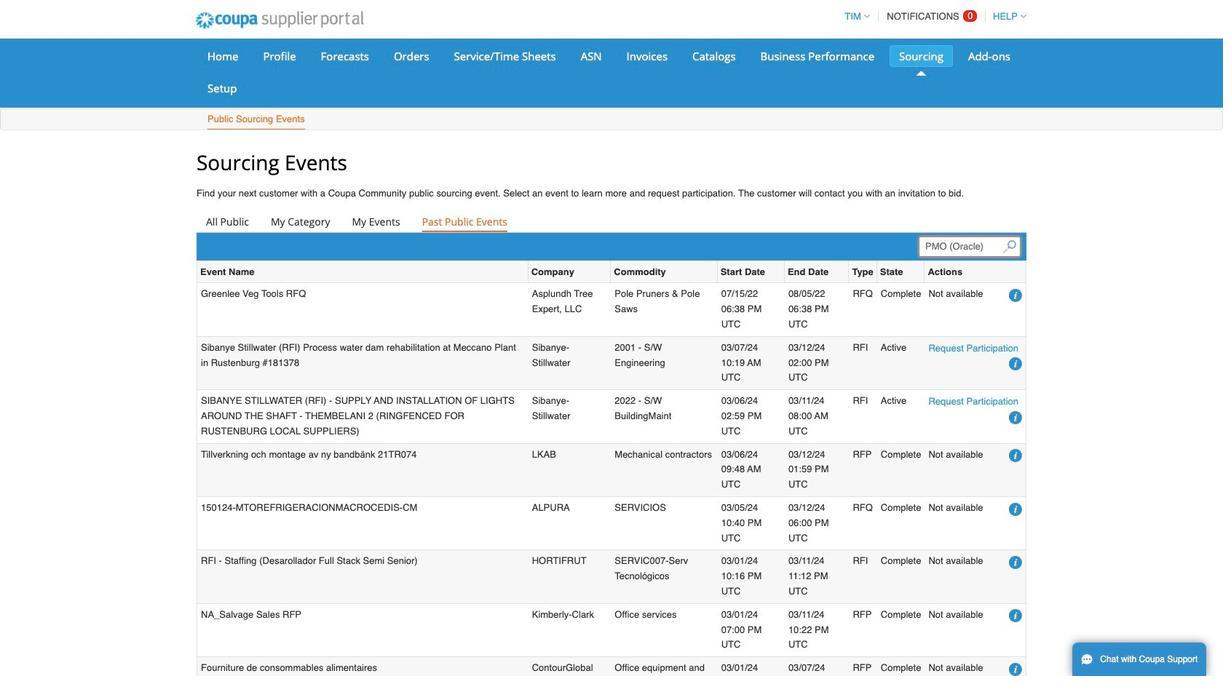 Task type: vqa. For each thing, say whether or not it's contained in the screenshot.
'Start Date' element
no



Task type: locate. For each thing, give the bounding box(es) containing it.
tab list
[[197, 212, 1027, 233]]

navigation
[[838, 2, 1027, 31]]



Task type: describe. For each thing, give the bounding box(es) containing it.
coupa supplier portal image
[[186, 2, 373, 39]]

search image
[[1003, 240, 1016, 253]]

Search text field
[[919, 237, 1021, 257]]



